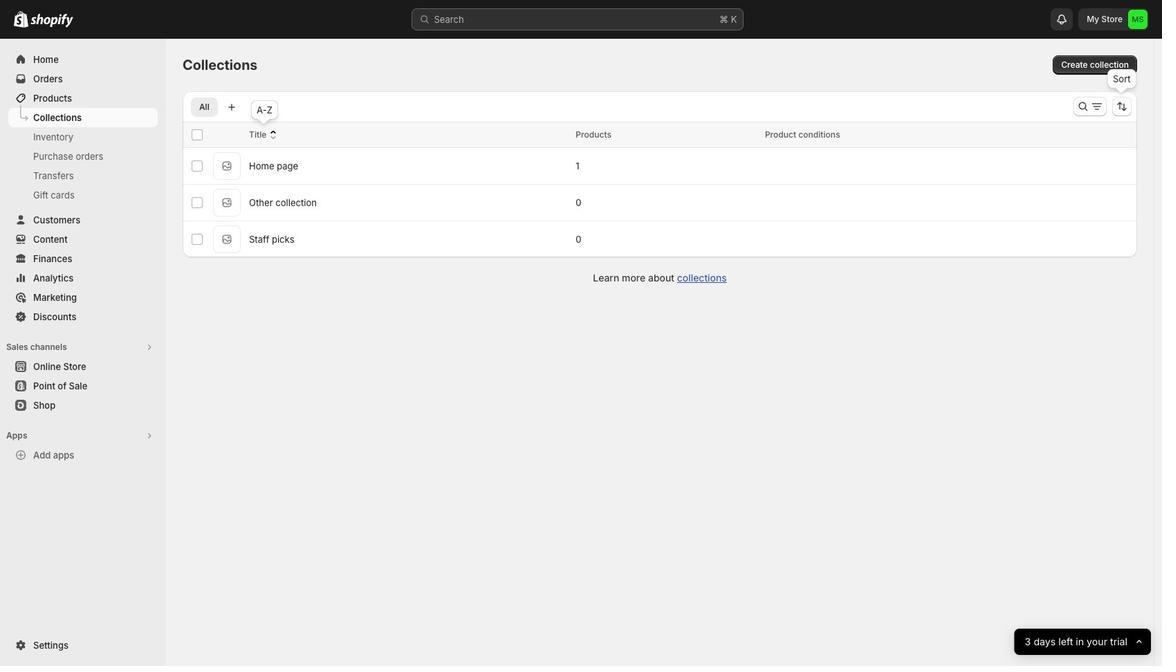 Task type: describe. For each thing, give the bounding box(es) containing it.
1 horizontal spatial tooltip
[[1108, 69, 1137, 89]]

shopify image
[[14, 11, 28, 28]]



Task type: vqa. For each thing, say whether or not it's contained in the screenshot.
Gross sales's sales
no



Task type: locate. For each thing, give the bounding box(es) containing it.
0 vertical spatial tooltip
[[1108, 69, 1137, 89]]

shopify image
[[30, 14, 73, 28]]

1 vertical spatial tooltip
[[251, 100, 278, 120]]

tooltip
[[1108, 69, 1137, 89], [251, 100, 278, 120]]

my store image
[[1129, 10, 1148, 29]]

0 horizontal spatial tooltip
[[251, 100, 278, 120]]



